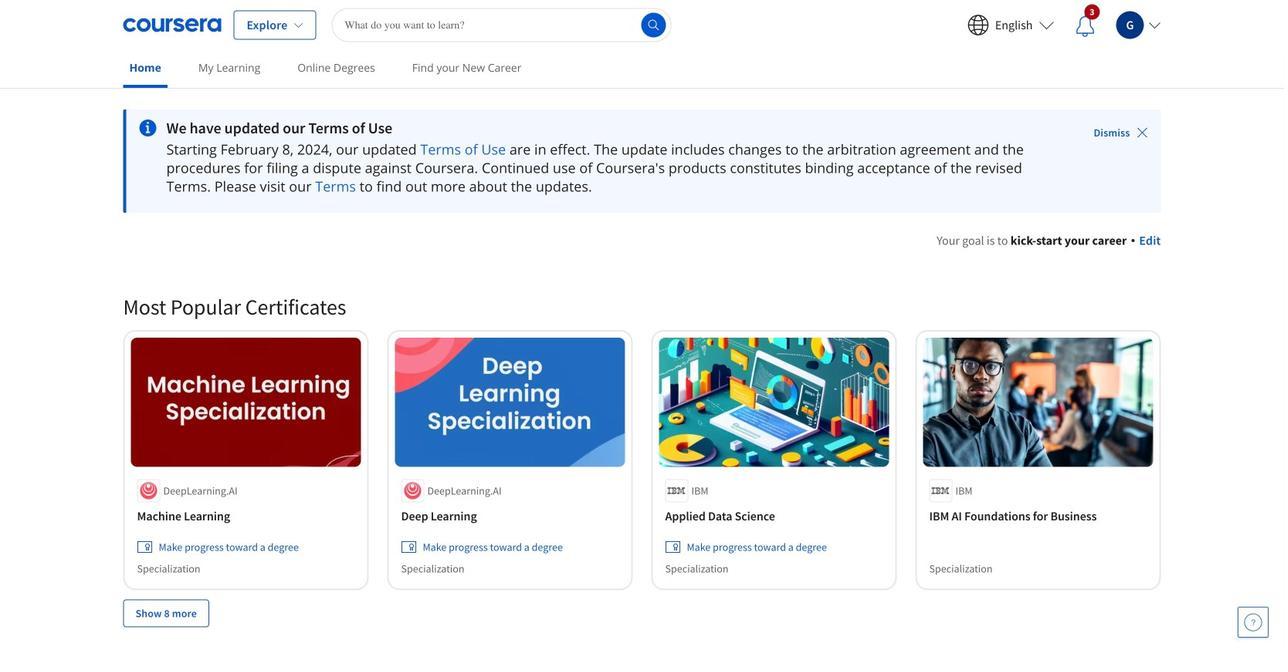 Task type: describe. For each thing, give the bounding box(es) containing it.
information: we have updated our terms of use element
[[166, 119, 1050, 137]]

What do you want to learn? text field
[[332, 8, 671, 42]]

most popular certificates collection element
[[114, 269, 1170, 653]]



Task type: vqa. For each thing, say whether or not it's contained in the screenshot.
Help Center icon
yes



Task type: locate. For each thing, give the bounding box(es) containing it.
coursera image
[[123, 13, 221, 37]]

main content
[[0, 90, 1284, 654]]

help center image
[[1244, 614, 1262, 632]]

None search field
[[332, 8, 671, 42]]



